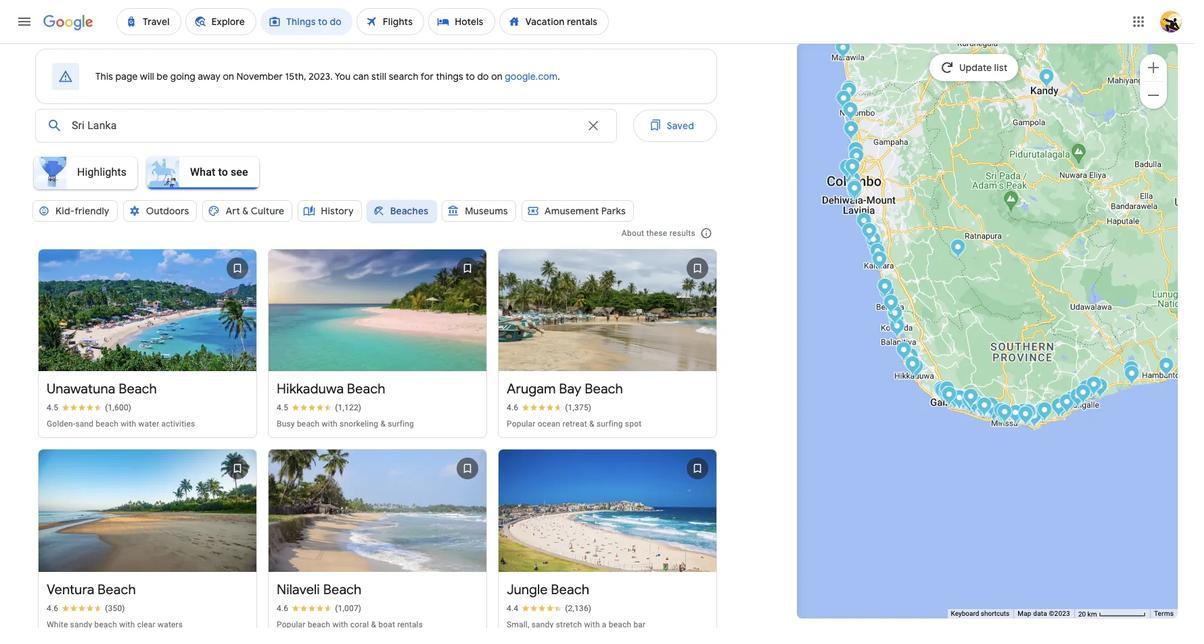 Task type: describe. For each thing, give the bounding box(es) containing it.
4.5 out of 5 stars from 1,600 reviews image
[[47, 403, 131, 414]]

2 beach from the left
[[297, 420, 320, 429]]

wadduwa beach image
[[862, 222, 877, 245]]

4.6 for nilaveli beach
[[277, 604, 288, 614]]

save nilaveli beach to collection image
[[451, 453, 484, 486]]

ahungalla beach image
[[889, 312, 904, 334]]

mount lavinia beach image
[[847, 180, 862, 203]]

turtle beach - hikkaduwa image
[[905, 356, 920, 378]]

browns beach image
[[841, 82, 857, 104]]

hikkaduwa beach image
[[905, 354, 920, 377]]

search
[[389, 70, 419, 83]]

update list button
[[930, 54, 1019, 81]]

about these results
[[622, 229, 696, 238]]

crow island beach image
[[849, 147, 864, 170]]

mawella beach hideaways image
[[1064, 391, 1079, 413]]

koggala beach image
[[957, 390, 972, 412]]

keyboard shortcuts button
[[951, 610, 1010, 619]]

art & culture button
[[203, 195, 293, 227]]

page
[[116, 70, 138, 83]]

ussangoda beach image
[[1124, 365, 1140, 387]]

museums button
[[442, 195, 516, 227]]

ahangama beach image
[[973, 397, 989, 419]]

bopitiya beach image
[[843, 120, 859, 142]]

nilaveli beach
[[277, 582, 362, 599]]

1 horizontal spatial &
[[381, 420, 386, 429]]

sea turtle hatchery - habaraduwa image
[[956, 390, 971, 412]]

keyboard
[[951, 610, 979, 618]]

lighthouse - galle image
[[935, 382, 950, 404]]

hambantota beach image
[[1159, 357, 1174, 379]]

shortcuts
[[981, 610, 1010, 618]]

nilaveli
[[277, 582, 320, 599]]

polhena beach image
[[1010, 404, 1026, 427]]

panadura beach image
[[856, 212, 872, 234]]

1 on from the left
[[223, 70, 234, 83]]

wellawatte beach image
[[845, 171, 861, 193]]

4.6 out of 5 stars from 350 reviews image
[[47, 604, 125, 614]]

2 horizontal spatial &
[[589, 420, 595, 429]]

weligama bay image
[[986, 402, 1002, 424]]

kid-friendly
[[55, 205, 109, 217]]

0 horizontal spatial jungle beach image
[[939, 384, 955, 406]]

keyboard shortcuts
[[951, 610, 1010, 618]]

2 on from the left
[[491, 70, 503, 83]]

do
[[477, 70, 489, 83]]

unawatuna
[[47, 381, 115, 398]]

rekawa lagoon image
[[1086, 376, 1102, 398]]

filters form
[[24, 104, 717, 241]]

art
[[226, 205, 240, 217]]

kalutara beach image
[[868, 237, 883, 260]]

list containing unawatuna beach
[[32, 238, 723, 629]]

goyambokka beach image
[[1073, 386, 1088, 408]]

beach for hikkaduwa beach
[[347, 381, 385, 398]]

what to see link
[[143, 157, 264, 189]]

zoom in map image
[[1146, 59, 1162, 75]]

this
[[95, 70, 113, 83]]

data
[[1034, 610, 1048, 618]]

1 unawatuna beach image from the left
[[941, 386, 957, 408]]

katukurunda beach image
[[872, 251, 887, 273]]

kosgoda beach image
[[887, 306, 903, 328]]

map
[[1018, 610, 1032, 618]]

lapoint surf camp image
[[966, 394, 982, 416]]

spot
[[625, 420, 642, 429]]

mihiripenna beach image
[[947, 389, 962, 411]]

sk town beach image
[[1021, 404, 1037, 426]]

colombo port city beach image
[[839, 159, 855, 181]]

art & culture
[[226, 205, 284, 217]]

golden-
[[47, 420, 75, 429]]

beira lake image
[[845, 158, 860, 180]]

kandy lake image
[[1039, 68, 1054, 90]]

galle face beach image
[[842, 159, 857, 181]]

amusement
[[545, 205, 599, 217]]

what to see
[[190, 165, 248, 178]]

parrot rock image
[[994, 403, 1010, 425]]

galle face green image
[[843, 159, 858, 182]]

list
[[994, 62, 1008, 74]]

kid-
[[55, 205, 75, 217]]

4.4 out of 5 stars from 2,136 reviews image
[[507, 604, 592, 614]]

map region
[[754, 0, 1194, 629]]

you
[[335, 70, 351, 83]]

midigama beach image
[[977, 397, 992, 419]]

sand
[[75, 420, 94, 429]]

harmony beach image
[[1079, 379, 1094, 402]]

what
[[190, 165, 216, 178]]

update
[[960, 62, 992, 74]]

beach of bonavista image
[[939, 381, 955, 403]]

dondra bay image
[[1018, 406, 1033, 428]]

main menu image
[[16, 14, 32, 30]]

google.com link
[[505, 70, 558, 83]]

jungle beach
[[507, 582, 590, 599]]

1 horizontal spatial jungle beach image
[[983, 399, 998, 421]]

beaches button
[[367, 195, 437, 227]]

(1,375)
[[565, 404, 592, 413]]

20 km
[[1079, 611, 1099, 618]]

©2023
[[1049, 610, 1071, 618]]

busy beach with snorkeling & surfing
[[277, 420, 414, 429]]

see
[[231, 165, 248, 178]]

preethipura beach image
[[848, 141, 864, 163]]

hikkaduwa beach
[[277, 381, 385, 398]]

kudawella beach image
[[1059, 394, 1075, 416]]

1 beach from the left
[[96, 420, 118, 429]]

rekawa beach image
[[1092, 378, 1108, 400]]

will
[[140, 70, 154, 83]]

seethagalla beach image
[[1037, 402, 1052, 424]]

parks
[[601, 205, 626, 217]]

marakolliya beach image
[[1083, 378, 1099, 400]]

km
[[1088, 611, 1097, 618]]

unawatuna beach
[[47, 381, 157, 398]]

results
[[670, 229, 696, 238]]

mount lavinia beach image
[[847, 182, 862, 205]]

2023.
[[309, 70, 333, 83]]

2 surfing from the left
[[597, 420, 623, 429]]

pothupitiya beach image
[[866, 231, 881, 253]]

1 surfing from the left
[[388, 420, 414, 429]]

4.6 out of 5 stars from 1,007 reviews image
[[277, 604, 362, 614]]

save hikkaduwa beach to collection image
[[451, 252, 484, 285]]

going
[[170, 70, 196, 83]]

golden-sand beach with water activities
[[47, 420, 195, 429]]

.
[[558, 70, 560, 83]]

terms link
[[1154, 610, 1174, 618]]

highlights
[[77, 165, 127, 178]]

can
[[353, 70, 369, 83]]

ventura beach
[[47, 582, 136, 599]]

tangalle beach image
[[1078, 383, 1094, 405]]

popular
[[507, 420, 536, 429]]

galle dutch fort image
[[933, 381, 949, 403]]

hiriketiya beach image
[[1054, 398, 1070, 420]]

kid-friendly button
[[32, 195, 118, 227]]

sabaidee beach image
[[883, 294, 899, 316]]

stilt fisherman image
[[962, 392, 977, 415]]

outdoors
[[146, 205, 189, 217]]

thalpe beach image
[[952, 389, 967, 412]]

morawala beach image
[[836, 90, 851, 112]]

culture
[[251, 205, 284, 217]]



Task type: vqa. For each thing, say whether or not it's contained in the screenshot.
"Ahangama Beach" icon
yes



Task type: locate. For each thing, give the bounding box(es) containing it.
negombo beach image
[[841, 80, 857, 102]]

saved link
[[633, 110, 717, 142]]

tangalle beach image
[[1083, 378, 1099, 400]]

akurala beach image
[[896, 341, 912, 364]]

crow island beach park image
[[849, 147, 864, 170]]

arugam bay beach
[[507, 381, 623, 398]]

4.5 for unawatuna beach
[[47, 404, 58, 413]]

filters list containing highlights
[[24, 153, 717, 207]]

matara beach image
[[1016, 403, 1031, 425]]

beach up the (1,600)
[[119, 381, 157, 398]]

with down the (1,600)
[[121, 420, 136, 429]]

sea turtle hatchery & rescue center image
[[903, 348, 918, 370]]

balapitiya beach image
[[889, 318, 905, 340]]

rumassala south beach image
[[939, 384, 954, 406]]

4.6 down nilaveli
[[277, 604, 288, 614]]

1 horizontal spatial on
[[491, 70, 503, 83]]

1 horizontal spatial to
[[466, 70, 475, 83]]

outdoors button
[[123, 195, 197, 227]]

0 horizontal spatial 4.5
[[47, 404, 58, 413]]

zoom out map image
[[1146, 87, 1162, 103]]

beaches
[[390, 205, 429, 217]]

ventura
[[47, 582, 94, 599]]

beach down the (1,600)
[[96, 420, 118, 429]]

(2,136)
[[565, 604, 592, 614]]

4.4
[[507, 604, 519, 614]]

list
[[32, 238, 723, 629]]

bay
[[559, 381, 582, 398]]

to
[[466, 70, 475, 83], [218, 165, 228, 178]]

0 vertical spatial to
[[466, 70, 475, 83]]

surfing right snorkeling
[[388, 420, 414, 429]]

about
[[622, 229, 644, 238]]

4.6 inside the 4.6 out of 5 stars from 1,007 reviews image
[[277, 604, 288, 614]]

amusement parks button
[[522, 195, 634, 227]]

4.6 for arugam bay beach
[[507, 404, 519, 413]]

filters list containing kid-friendly
[[30, 195, 717, 241]]

1 horizontal spatial beach
[[297, 420, 320, 429]]

4.6 down ventura
[[47, 604, 58, 614]]

& right art
[[242, 205, 249, 217]]

0 horizontal spatial beach
[[96, 420, 118, 429]]

1 horizontal spatial 4.5
[[277, 404, 288, 413]]

to left see
[[218, 165, 228, 178]]

browns beach, negombo image
[[841, 82, 857, 104]]

mirissa beach image
[[993, 402, 1009, 425], [993, 402, 1009, 425]]

jungle
[[507, 582, 548, 599]]

on right the away
[[223, 70, 234, 83]]

november
[[237, 70, 283, 83]]

2 with from the left
[[322, 420, 338, 429]]

busy
[[277, 420, 295, 429]]

4.5 up golden-
[[47, 404, 58, 413]]

be
[[157, 70, 168, 83]]

amusement parks
[[545, 205, 626, 217]]

talalla beach image
[[1035, 402, 1050, 424]]

to left do
[[466, 70, 475, 83]]

2 horizontal spatial 4.6
[[507, 404, 519, 413]]

madiha beach image
[[1008, 404, 1023, 427]]

narigama beach image
[[908, 358, 924, 381]]

save arugam bay beach to collection image
[[681, 252, 714, 285]]

surfing
[[388, 420, 414, 429], [597, 420, 623, 429]]

the garden beach ayurveda resort "hiru beach" image
[[887, 305, 903, 327]]

update list
[[960, 62, 1008, 74]]

beach
[[96, 420, 118, 429], [297, 420, 320, 429]]

moragalla beach image
[[877, 278, 893, 300]]

dondra head image
[[1027, 408, 1042, 430]]

ventura beach image
[[879, 283, 895, 306]]

beach up (350)
[[98, 582, 136, 599]]

marakkalagoda image
[[1075, 384, 1091, 406]]

beach
[[119, 381, 157, 398], [347, 381, 385, 398], [585, 381, 623, 398], [98, 582, 136, 599], [323, 582, 362, 599], [551, 582, 590, 599]]

activities
[[161, 420, 195, 429]]

4.5 out of 5 stars from 1,122 reviews image
[[277, 403, 362, 414]]

&
[[242, 205, 249, 217], [381, 420, 386, 429], [589, 420, 595, 429]]

save jungle beach to collection image
[[681, 453, 714, 486]]

water
[[138, 420, 159, 429]]

4.6 inside 4.6 out of 5 stars from 1,375 reviews image
[[507, 404, 519, 413]]

hikkaduwa
[[277, 381, 344, 398]]

0 horizontal spatial surfing
[[388, 420, 414, 429]]

surf beach image
[[977, 397, 992, 419]]

4.6 up 'popular'
[[507, 404, 519, 413]]

4.6
[[507, 404, 519, 413], [47, 604, 58, 614], [277, 604, 288, 614]]

saved
[[667, 120, 694, 132]]

still
[[372, 70, 387, 83]]

negombo beach park image
[[841, 82, 857, 104]]

4.6 out of 5 stars from 1,375 reviews image
[[507, 403, 592, 414]]

Search for destinations, sights and more text field
[[71, 110, 577, 142]]

on
[[223, 70, 234, 83], [491, 70, 503, 83]]

terms
[[1154, 610, 1174, 618]]

4.6 inside 4.6 out of 5 stars from 350 reviews image
[[47, 604, 58, 614]]

0 horizontal spatial &
[[242, 205, 249, 217]]

save unawatuna beach to collection image
[[221, 252, 254, 285]]

on right do
[[491, 70, 503, 83]]

taprobana image
[[983, 397, 999, 419]]

4.5 up busy
[[277, 404, 288, 413]]

marawila beach image
[[835, 39, 851, 61]]

history
[[321, 205, 354, 217]]

(350)
[[105, 604, 125, 614]]

(1,007)
[[335, 604, 362, 614]]

map data ©2023
[[1018, 610, 1071, 618]]

silent beach image
[[1071, 387, 1087, 409]]

history button
[[298, 195, 362, 227]]

popular ocean retreat & surfing spot
[[507, 420, 642, 429]]

unawatuna beach image
[[941, 386, 957, 408], [942, 386, 958, 408]]

& right snorkeling
[[381, 420, 386, 429]]

arugam
[[507, 381, 556, 398]]

0 horizontal spatial 4.6
[[47, 604, 58, 614]]

what to see list item
[[143, 153, 264, 194]]

beach for unawatuna beach
[[119, 381, 157, 398]]

beach for jungle beach
[[551, 582, 590, 599]]

dehiwala beach image
[[847, 178, 862, 201]]

away
[[198, 70, 221, 83]]

jungle beach, unawatuna. image
[[939, 384, 955, 406]]

clear image
[[585, 118, 601, 134]]

20 km button
[[1075, 610, 1150, 620]]

4.6 for ventura beach
[[47, 604, 58, 614]]

museums
[[465, 205, 508, 217]]

highlights link
[[30, 157, 143, 189]]

1 with from the left
[[121, 420, 136, 429]]

& inside button
[[242, 205, 249, 217]]

20
[[1079, 611, 1086, 618]]

beach up (1,375)
[[585, 381, 623, 398]]

1 vertical spatial to
[[218, 165, 228, 178]]

ussangoda park image
[[1123, 360, 1139, 383]]

dickwella beach image
[[1051, 398, 1067, 420]]

2 4.5 from the left
[[277, 404, 288, 413]]

to inside "list item"
[[218, 165, 228, 178]]

0 horizontal spatial with
[[121, 420, 136, 429]]

15th,
[[285, 70, 306, 83]]

mount laviniya beach image
[[847, 180, 862, 202]]

1 horizontal spatial 4.6
[[277, 604, 288, 614]]

things
[[436, 70, 463, 83]]

this page will be going away on november 15th, 2023. you can still search for things to do on google.com .
[[95, 70, 560, 83]]

surfing left spot
[[597, 420, 623, 429]]

4.5
[[47, 404, 58, 413], [277, 404, 288, 413]]

filters list inside form
[[30, 195, 717, 241]]

olu ayurveda beach resort image
[[997, 404, 1012, 426]]

these
[[647, 229, 668, 238]]

beach for nilaveli beach
[[323, 582, 362, 599]]

0 horizontal spatial to
[[218, 165, 228, 178]]

1 horizontal spatial with
[[322, 420, 338, 429]]

calido beach image
[[870, 243, 885, 265]]

unakuruwa beach image
[[1070, 387, 1086, 410]]

with
[[121, 420, 136, 429], [322, 420, 338, 429]]

beach up (1,122)
[[347, 381, 385, 398]]

beach for ventura beach
[[98, 582, 136, 599]]

google.com
[[505, 70, 558, 83]]

with down 4.5 out of 5 stars from 1,122 reviews image
[[322, 420, 338, 429]]

about these results image
[[690, 217, 723, 250]]

beach up (2,136)
[[551, 582, 590, 599]]

(1,122)
[[335, 404, 362, 413]]

save ventura beach to collection image
[[221, 453, 254, 486]]

2 unawatuna beach image from the left
[[942, 386, 958, 408]]

makeli ella waterfall image
[[950, 239, 966, 261]]

beach up (1,007)
[[323, 582, 362, 599]]

& right the retreat
[[589, 420, 595, 429]]

koggala lake image
[[963, 388, 979, 410]]

jungle beach image
[[939, 384, 955, 406], [983, 399, 998, 421]]

1 4.5 from the left
[[47, 404, 58, 413]]

negombo lagoon image
[[843, 101, 858, 124]]

friendly
[[75, 205, 109, 217]]

1 horizontal spatial surfing
[[597, 420, 623, 429]]

0 horizontal spatial on
[[223, 70, 234, 83]]

beach down 4.5 out of 5 stars from 1,122 reviews image
[[297, 420, 320, 429]]

snorkeling
[[340, 420, 378, 429]]

retreat
[[563, 420, 587, 429]]

ocean
[[538, 420, 561, 429]]

dalawella beach image
[[945, 389, 961, 411]]

(1,600)
[[105, 404, 131, 413]]

4.5 for hikkaduwa beach
[[277, 404, 288, 413]]

kabalana beach image
[[967, 394, 983, 417]]

lakshawaththa beach image
[[1021, 404, 1036, 426]]

for
[[421, 70, 434, 83]]

filters list
[[24, 153, 717, 207], [30, 195, 717, 241]]



